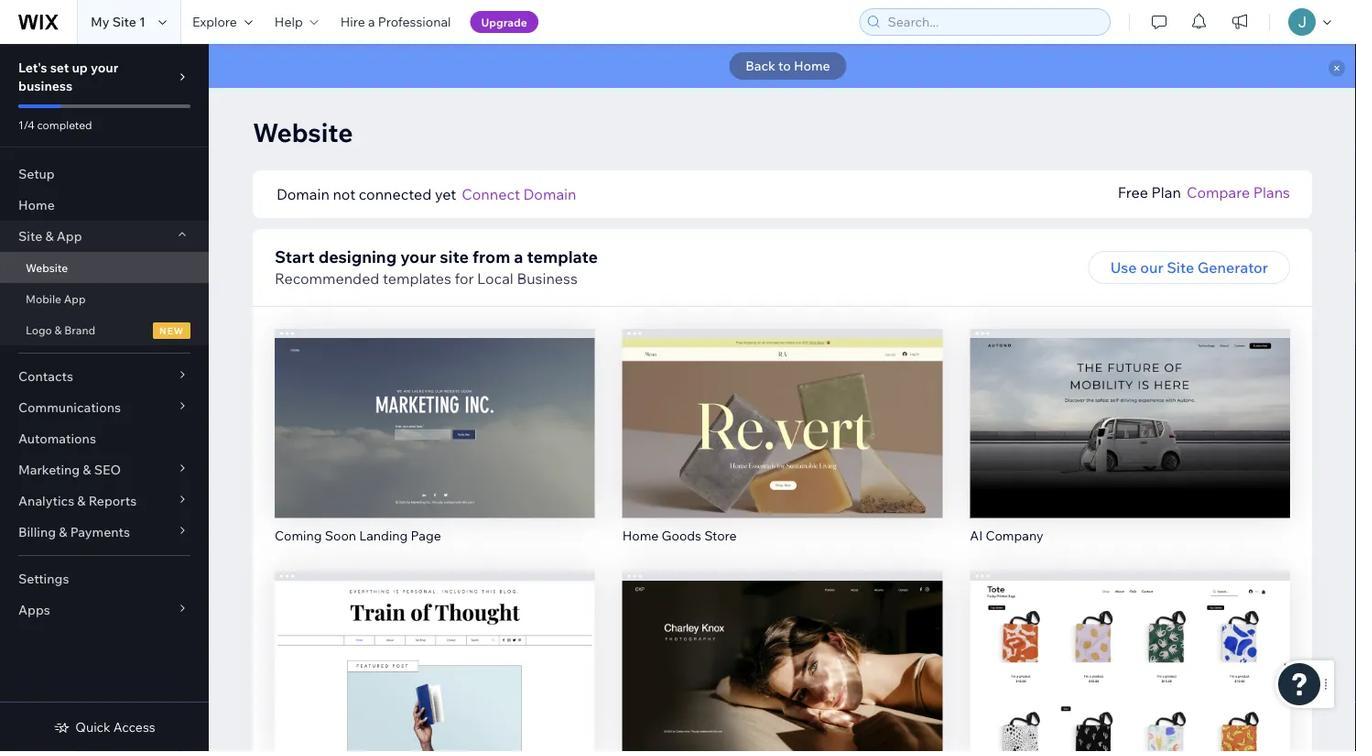 Task type: describe. For each thing, give the bounding box(es) containing it.
generator
[[1198, 258, 1269, 277]]

connect
[[462, 185, 520, 203]]

analytics
[[18, 493, 74, 509]]

help button
[[264, 0, 330, 44]]

upgrade button
[[471, 11, 539, 33]]

back to home button
[[730, 52, 847, 80]]

reports
[[89, 493, 137, 509]]

start
[[275, 246, 315, 267]]

your inside the let's set up your business
[[91, 60, 118, 76]]

& for site
[[45, 228, 54, 244]]

designing
[[319, 246, 397, 267]]

coming soon landing page
[[275, 528, 441, 544]]

connect domain button
[[462, 183, 577, 205]]

1/4
[[18, 118, 35, 131]]

new
[[159, 325, 184, 336]]

setup
[[18, 166, 55, 182]]

billing & payments
[[18, 524, 130, 540]]

view button for ai company
[[1092, 431, 1170, 464]]

mobile app
[[26, 292, 86, 306]]

ai
[[971, 528, 983, 544]]

domain not connected yet connect domain
[[277, 185, 577, 203]]

not
[[333, 185, 356, 203]]

contacts button
[[0, 361, 209, 392]]

start designing your site from a template recommended templates for local business
[[275, 246, 598, 288]]

our
[[1141, 258, 1164, 277]]

site inside popup button
[[18, 228, 42, 244]]

home for home
[[18, 197, 55, 213]]

a inside start designing your site from a template recommended templates for local business
[[514, 246, 524, 267]]

back to home alert
[[209, 44, 1357, 88]]

brand
[[64, 323, 95, 337]]

home goods store
[[623, 528, 737, 544]]

view button for home goods store
[[744, 431, 822, 464]]

marketing & seo button
[[0, 454, 209, 486]]

& for billing
[[59, 524, 67, 540]]

automations link
[[0, 423, 209, 454]]

app inside popup button
[[57, 228, 82, 244]]

home inside 'back to home' 'button'
[[794, 58, 831, 74]]

home link
[[0, 190, 209, 221]]

logo & brand
[[26, 323, 95, 337]]

my
[[91, 14, 109, 30]]

view button for coming soon landing page
[[396, 431, 474, 464]]

0 vertical spatial site
[[112, 14, 136, 30]]

explore
[[192, 14, 237, 30]]

settings link
[[0, 563, 209, 595]]

local
[[477, 269, 514, 288]]

& for logo
[[55, 323, 62, 337]]

marketing & seo
[[18, 462, 121, 478]]

for
[[455, 269, 474, 288]]

billing & payments button
[[0, 517, 209, 548]]

1 domain from the left
[[277, 185, 330, 203]]

view for coming soon landing page
[[418, 438, 452, 457]]

company
[[986, 528, 1044, 544]]

upgrade
[[482, 15, 528, 29]]

1/4 completed
[[18, 118, 92, 131]]

landing
[[359, 528, 408, 544]]

back to home
[[746, 58, 831, 74]]

completed
[[37, 118, 92, 131]]

seo
[[94, 462, 121, 478]]

template
[[527, 246, 598, 267]]

contacts
[[18, 368, 73, 384]]

business
[[517, 269, 578, 288]]

marketing
[[18, 462, 80, 478]]

templates
[[383, 269, 452, 288]]

yet
[[435, 185, 456, 203]]

hire
[[341, 14, 365, 30]]

hire a professional
[[341, 14, 451, 30]]

let's
[[18, 60, 47, 76]]

site inside button
[[1167, 258, 1195, 277]]

set
[[50, 60, 69, 76]]



Task type: vqa. For each thing, say whether or not it's contained in the screenshot.
'Link opens in a new tab'
no



Task type: locate. For each thing, give the bounding box(es) containing it.
apps button
[[0, 595, 209, 626]]

1 vertical spatial website
[[26, 261, 68, 274]]

& left seo
[[83, 462, 91, 478]]

free plan compare plans
[[1118, 183, 1291, 202]]

use
[[1111, 258, 1138, 277]]

your
[[91, 60, 118, 76], [401, 246, 436, 267]]

app
[[57, 228, 82, 244], [64, 292, 86, 306]]

store
[[705, 528, 737, 544]]

0 vertical spatial a
[[368, 14, 375, 30]]

site left 1
[[112, 14, 136, 30]]

back
[[746, 58, 776, 74]]

view for home goods store
[[766, 438, 800, 457]]

0 vertical spatial app
[[57, 228, 82, 244]]

up
[[72, 60, 88, 76]]

quick access
[[75, 719, 155, 735]]

a inside hire a professional link
[[368, 14, 375, 30]]

home
[[794, 58, 831, 74], [18, 197, 55, 213], [623, 528, 659, 544]]

site & app button
[[0, 221, 209, 252]]

2 domain from the left
[[524, 185, 577, 203]]

use our site generator button
[[1089, 251, 1291, 284]]

& left reports at the left bottom of page
[[77, 493, 86, 509]]

connected
[[359, 185, 432, 203]]

plans
[[1254, 183, 1291, 202]]

edit button
[[397, 392, 474, 425], [744, 392, 821, 425], [1092, 392, 1169, 425], [397, 635, 474, 668], [744, 635, 821, 668], [1092, 635, 1169, 668]]

home for home goods store
[[623, 528, 659, 544]]

page
[[411, 528, 441, 544]]

& right billing
[[59, 524, 67, 540]]

setup link
[[0, 159, 209, 190]]

website link
[[0, 252, 209, 283]]

analytics & reports button
[[0, 486, 209, 517]]

home right to
[[794, 58, 831, 74]]

1 horizontal spatial domain
[[524, 185, 577, 203]]

& inside popup button
[[77, 493, 86, 509]]

1 vertical spatial app
[[64, 292, 86, 306]]

a
[[368, 14, 375, 30], [514, 246, 524, 267]]

to
[[779, 58, 791, 74]]

domain right "connect"
[[524, 185, 577, 203]]

1 horizontal spatial your
[[401, 246, 436, 267]]

plan
[[1152, 183, 1182, 202]]

recommended
[[275, 269, 380, 288]]

coming
[[275, 528, 322, 544]]

website up the mobile
[[26, 261, 68, 274]]

apps
[[18, 602, 50, 618]]

home inside home link
[[18, 197, 55, 213]]

settings
[[18, 571, 69, 587]]

from
[[473, 246, 511, 267]]

view
[[418, 438, 452, 457], [766, 438, 800, 457], [1114, 438, 1148, 457], [418, 681, 452, 700], [766, 681, 800, 700]]

quick access button
[[53, 719, 155, 736]]

a right hire
[[368, 14, 375, 30]]

& for marketing
[[83, 462, 91, 478]]

your up templates
[[401, 246, 436, 267]]

1 vertical spatial site
[[18, 228, 42, 244]]

view for ai company
[[1114, 438, 1148, 457]]

mobile app link
[[0, 283, 209, 314]]

& for analytics
[[77, 493, 86, 509]]

app down home link
[[57, 228, 82, 244]]

soon
[[325, 528, 357, 544]]

& right 'logo'
[[55, 323, 62, 337]]

ai company
[[971, 528, 1044, 544]]

1 horizontal spatial a
[[514, 246, 524, 267]]

a right from
[[514, 246, 524, 267]]

site right our
[[1167, 258, 1195, 277]]

0 vertical spatial website
[[253, 116, 353, 148]]

billing
[[18, 524, 56, 540]]

site down setup
[[18, 228, 42, 244]]

0 horizontal spatial your
[[91, 60, 118, 76]]

1
[[139, 14, 146, 30]]

hire a professional link
[[330, 0, 462, 44]]

& inside 'dropdown button'
[[59, 524, 67, 540]]

business
[[18, 78, 73, 94]]

goods
[[662, 528, 702, 544]]

0 horizontal spatial website
[[26, 261, 68, 274]]

home left "goods"
[[623, 528, 659, 544]]

communications button
[[0, 392, 209, 423]]

app right the mobile
[[64, 292, 86, 306]]

0 horizontal spatial home
[[18, 197, 55, 213]]

1 horizontal spatial home
[[623, 528, 659, 544]]

use our site generator
[[1111, 258, 1269, 277]]

logo
[[26, 323, 52, 337]]

0 horizontal spatial a
[[368, 14, 375, 30]]

free
[[1118, 183, 1149, 202]]

& inside dropdown button
[[83, 462, 91, 478]]

& up the mobile
[[45, 228, 54, 244]]

help
[[275, 14, 303, 30]]

site
[[112, 14, 136, 30], [18, 228, 42, 244], [1167, 258, 1195, 277]]

quick
[[75, 719, 111, 735]]

Search... field
[[883, 9, 1105, 35]]

automations
[[18, 431, 96, 447]]

professional
[[378, 14, 451, 30]]

0 vertical spatial your
[[91, 60, 118, 76]]

payments
[[70, 524, 130, 540]]

&
[[45, 228, 54, 244], [55, 323, 62, 337], [83, 462, 91, 478], [77, 493, 86, 509], [59, 524, 67, 540]]

access
[[113, 719, 155, 735]]

domain
[[277, 185, 330, 203], [524, 185, 577, 203]]

let's set up your business
[[18, 60, 118, 94]]

site
[[440, 246, 469, 267]]

0 vertical spatial home
[[794, 58, 831, 74]]

1 vertical spatial a
[[514, 246, 524, 267]]

communications
[[18, 399, 121, 416]]

0 horizontal spatial site
[[18, 228, 42, 244]]

1 horizontal spatial website
[[253, 116, 353, 148]]

website up the not
[[253, 116, 353, 148]]

2 vertical spatial home
[[623, 528, 659, 544]]

1 horizontal spatial site
[[112, 14, 136, 30]]

analytics & reports
[[18, 493, 137, 509]]

my site 1
[[91, 14, 146, 30]]

sidebar element
[[0, 44, 209, 752]]

website
[[253, 116, 353, 148], [26, 261, 68, 274]]

edit
[[421, 400, 449, 418], [769, 400, 797, 418], [1117, 400, 1145, 418], [421, 643, 449, 661], [769, 643, 797, 661], [1117, 643, 1145, 661]]

mobile
[[26, 292, 61, 306]]

site & app
[[18, 228, 82, 244]]

2 horizontal spatial home
[[794, 58, 831, 74]]

your inside start designing your site from a template recommended templates for local business
[[401, 246, 436, 267]]

home down setup
[[18, 197, 55, 213]]

0 horizontal spatial domain
[[277, 185, 330, 203]]

2 horizontal spatial site
[[1167, 258, 1195, 277]]

your right up
[[91, 60, 118, 76]]

website inside 'link'
[[26, 261, 68, 274]]

& inside popup button
[[45, 228, 54, 244]]

1 vertical spatial your
[[401, 246, 436, 267]]

1 vertical spatial home
[[18, 197, 55, 213]]

2 vertical spatial site
[[1167, 258, 1195, 277]]

domain left the not
[[277, 185, 330, 203]]

compare plans button
[[1187, 181, 1291, 203]]

compare
[[1187, 183, 1251, 202]]



